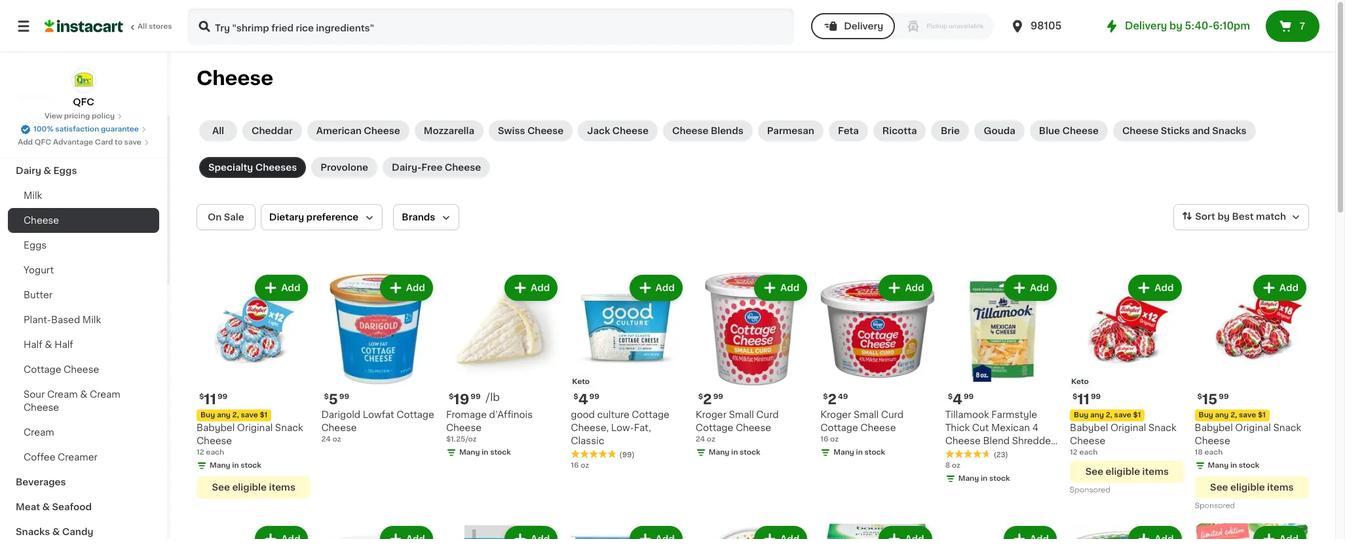 Task type: vqa. For each thing, say whether or not it's contained in the screenshot.
first 12 from right
yes



Task type: describe. For each thing, give the bounding box(es) containing it.
jack cheese link
[[578, 121, 658, 142]]

snack for 11
[[275, 424, 303, 433]]

product group containing 15
[[1195, 273, 1309, 514]]

gouda link
[[975, 121, 1025, 142]]

brands
[[402, 213, 435, 222]]

blend
[[983, 437, 1010, 447]]

save for see eligible items button associated with babybel original snack cheese 12 each
[[241, 412, 258, 420]]

gouda
[[984, 126, 1016, 136]]

3 99 from the left
[[590, 394, 600, 401]]

shredded
[[1012, 437, 1057, 447]]

dairy
[[16, 166, 41, 176]]

1 99 from the left
[[217, 394, 228, 401]]

(99)
[[619, 452, 635, 460]]

many in stock for fromage d'affinois cheese $1.25/oz
[[459, 450, 511, 457]]

3 $ from the left
[[574, 394, 578, 401]]

cottage down half & half
[[24, 366, 61, 375]]

classic
[[571, 437, 604, 447]]

any for babybel original snack cheese 12 each
[[217, 412, 231, 420]]

cheese sticks and snacks
[[1122, 126, 1247, 136]]

in for babybel original snack cheese 18 each
[[1231, 463, 1237, 470]]

tillamook farmstyle thick cut mexican 4 cheese blend shredded cheese
[[945, 411, 1057, 460]]

2 snack from the left
[[1149, 424, 1177, 433]]

milk link
[[8, 183, 159, 208]]

buy any 2, save $1 for babybel original snack cheese 18 each
[[1199, 412, 1266, 420]]

1 horizontal spatial items
[[1143, 468, 1169, 477]]

ricotta
[[883, 126, 917, 136]]

2 half from the left
[[54, 341, 73, 350]]

product group containing 19
[[446, 273, 560, 462]]

8 add button from the left
[[1130, 277, 1181, 300]]

1 babybel original snack cheese 12 each from the left
[[197, 424, 303, 457]]

american
[[316, 126, 362, 136]]

specialty cheeses link
[[199, 157, 306, 178]]

cottage cheese
[[24, 366, 99, 375]]

mexican
[[991, 424, 1030, 433]]

feta
[[838, 126, 859, 136]]

2 add button from the left
[[381, 277, 432, 300]]

sort
[[1195, 212, 1216, 222]]

snacks & candy link
[[8, 520, 159, 540]]

cheese,
[[571, 424, 609, 433]]

stock for babybel original snack cheese 12 each
[[241, 463, 261, 470]]

cheese inside darigold lowfat cottage cheese 24 oz
[[321, 424, 357, 433]]

cheese inside sour cream & cream cheese
[[24, 404, 59, 413]]

snacks & candy
[[16, 528, 93, 537]]

swiss cheese link
[[489, 121, 573, 142]]

curd for kroger small curd cottage cheese 24 oz
[[756, 411, 779, 420]]

cottage inside good culture cottage cheese, low-fat, classic
[[632, 411, 670, 420]]

$19.99 per pound element
[[446, 392, 560, 409]]

1 add button from the left
[[256, 277, 307, 300]]

fromage
[[446, 411, 487, 420]]

american cheese link
[[307, 121, 409, 142]]

delivery by 5:40-6:10pm
[[1125, 21, 1250, 31]]

2 2, from the left
[[1106, 412, 1113, 420]]

delivery for delivery
[[844, 22, 884, 31]]

7 99 from the left
[[964, 394, 974, 401]]

view pricing policy
[[44, 113, 115, 120]]

$ 4 99 for good
[[574, 393, 600, 407]]

specialty
[[208, 163, 253, 172]]

jack
[[587, 126, 610, 136]]

$ inside $ 5 99
[[324, 394, 329, 401]]

Search field
[[189, 9, 793, 43]]

by for sort
[[1218, 212, 1230, 222]]

4 add button from the left
[[631, 277, 681, 300]]

dietary preference
[[269, 213, 359, 222]]

product group containing 5
[[321, 273, 436, 446]]

7 button
[[1266, 10, 1320, 42]]

$ inside $ 2 99
[[698, 394, 703, 401]]

and
[[1192, 126, 1210, 136]]

lowfat
[[363, 411, 394, 420]]

2, for babybel original snack cheese 12 each
[[232, 412, 239, 420]]

& inside sour cream & cream cheese
[[80, 391, 87, 400]]

in for fromage d'affinois cheese $1.25/oz
[[482, 450, 489, 457]]

preference
[[306, 213, 359, 222]]

save for the middle see eligible items button
[[1114, 412, 1132, 420]]

small for kroger small curd cottage cheese 24 oz
[[729, 411, 754, 420]]

blue cheese link
[[1030, 121, 1108, 142]]

49
[[838, 394, 848, 401]]

many for babybel original snack cheese 12 each
[[210, 463, 230, 470]]

all for all
[[212, 126, 224, 136]]

1 vertical spatial snacks
[[16, 528, 50, 537]]

mozzarella
[[424, 126, 474, 136]]

cream down "cottage cheese" link
[[90, 391, 120, 400]]

blue
[[1039, 126, 1060, 136]]

on sale button
[[197, 204, 255, 231]]

keto for 4
[[572, 379, 590, 386]]

1 vertical spatial qfc
[[35, 139, 51, 146]]

thanksgiving link
[[8, 109, 159, 134]]

5 $ from the left
[[1073, 394, 1078, 401]]

3 add button from the left
[[506, 277, 557, 300]]

all link
[[199, 121, 237, 142]]

meat & seafood link
[[8, 495, 159, 520]]

4 inside tillamook farmstyle thick cut mexican 4 cheese blend shredded cheese
[[1033, 424, 1039, 433]]

5
[[329, 393, 338, 407]]

stock for kroger small curd cottage cheese 16 oz
[[865, 450, 885, 457]]

produce
[[16, 142, 56, 151]]

each for 11
[[206, 450, 224, 457]]

any for babybel original snack cheese 18 each
[[1215, 412, 1229, 420]]

stock for fromage d'affinois cheese $1.25/oz
[[490, 450, 511, 457]]

creamer
[[58, 453, 98, 463]]

parmesan link
[[758, 121, 824, 142]]

dairy-free cheese
[[392, 163, 481, 172]]

dairy-free cheese link
[[383, 157, 490, 178]]

2 12 from the left
[[1070, 450, 1078, 457]]

candy
[[62, 528, 93, 537]]

many in stock for babybel original snack cheese 18 each
[[1208, 463, 1260, 470]]

cheese blends
[[672, 126, 744, 136]]

& for seafood
[[42, 503, 50, 512]]

babybel for 15
[[1195, 424, 1233, 433]]

1 horizontal spatial see eligible items
[[1086, 468, 1169, 477]]

6:10pm
[[1213, 21, 1250, 31]]

1 $ from the left
[[199, 394, 204, 401]]

1 horizontal spatial eggs
[[53, 166, 77, 176]]

1 vertical spatial 16
[[571, 463, 579, 470]]

$ 2 49
[[823, 393, 848, 407]]

$ 5 99
[[324, 393, 349, 407]]

2, for babybel original snack cheese 18 each
[[1231, 412, 1237, 420]]

99 inside the $ 19 99
[[471, 394, 481, 401]]

2 original from the left
[[1111, 424, 1146, 433]]

kroger for kroger small curd cottage cheese 24 oz
[[696, 411, 727, 420]]

blue cheese
[[1039, 126, 1099, 136]]

6 add button from the left
[[880, 277, 931, 300]]

1 half from the left
[[24, 341, 42, 350]]

sour cream & cream cheese link
[[8, 383, 159, 421]]

8 $ from the left
[[948, 394, 953, 401]]

$1 for babybel original snack cheese 18 each
[[1258, 412, 1266, 420]]

match
[[1256, 212, 1286, 222]]

$ 2 99
[[698, 393, 723, 407]]

darigold
[[321, 411, 361, 420]]

sale
[[224, 213, 244, 222]]

in for babybel original snack cheese 12 each
[[232, 463, 239, 470]]

produce link
[[8, 134, 159, 159]]

jack cheese
[[587, 126, 649, 136]]

cottage inside kroger small curd cottage cheese 16 oz
[[821, 424, 858, 433]]

99 inside $ 2 99
[[713, 394, 723, 401]]

swiss cheese
[[498, 126, 564, 136]]

brie link
[[932, 121, 970, 142]]

save for see eligible items button corresponding to babybel original snack cheese 18 each
[[1239, 412, 1256, 420]]

in for kroger small curd cottage cheese 24 oz
[[731, 450, 738, 457]]

meat & seafood
[[16, 503, 92, 512]]

buy for babybel original snack cheese 12 each
[[201, 412, 215, 420]]

each for 15
[[1205, 450, 1223, 457]]

& for eggs
[[43, 166, 51, 176]]

sour cream & cream cheese
[[24, 391, 120, 413]]

recipes link
[[8, 84, 159, 109]]

2 $1 from the left
[[1133, 412, 1141, 420]]

curd for kroger small curd cottage cheese 16 oz
[[881, 411, 904, 420]]

see for babybel original snack cheese 18 each
[[1210, 484, 1228, 493]]

2 each from the left
[[1080, 450, 1098, 457]]

stock for kroger small curd cottage cheese 24 oz
[[740, 450, 761, 457]]

delivery by 5:40-6:10pm link
[[1104, 18, 1250, 34]]

service type group
[[811, 13, 994, 39]]

dairy-
[[392, 163, 422, 172]]

dietary preference button
[[261, 204, 383, 231]]

eligible for babybel original snack cheese 12 each
[[232, 484, 267, 493]]

meat
[[16, 503, 40, 512]]

see eligible items for babybel original snack cheese 18 each
[[1210, 484, 1294, 493]]

lists link
[[8, 37, 159, 63]]

low-
[[611, 424, 634, 433]]

16 inside kroger small curd cottage cheese 16 oz
[[821, 437, 829, 444]]

plant-based milk
[[24, 316, 101, 325]]



Task type: locate. For each thing, give the bounding box(es) containing it.
0 horizontal spatial kroger
[[696, 411, 727, 420]]

butter
[[24, 291, 52, 300]]

1 horizontal spatial snacks
[[1212, 126, 1247, 136]]

cream link
[[8, 421, 159, 446]]

1 any from the left
[[217, 412, 231, 420]]

2 keto from the left
[[1071, 379, 1089, 386]]

0 horizontal spatial sponsored badge image
[[1070, 488, 1110, 495]]

snacks
[[1212, 126, 1247, 136], [16, 528, 50, 537]]

cheese inside "babybel original snack cheese 18 each"
[[1195, 437, 1230, 447]]

3 snack from the left
[[1274, 424, 1302, 433]]

1 horizontal spatial buy
[[1074, 412, 1089, 420]]

1 12 from the left
[[197, 450, 204, 457]]

yogurt
[[24, 266, 54, 275]]

0 vertical spatial snacks
[[1212, 126, 1247, 136]]

2, inside product group
[[1231, 412, 1237, 420]]

small inside kroger small curd cottage cheese 24 oz
[[729, 411, 754, 420]]

dietary
[[269, 213, 304, 222]]

0 horizontal spatial buy
[[201, 412, 215, 420]]

4 for good
[[578, 393, 588, 407]]

$ inside '$ 15 99'
[[1198, 394, 1202, 401]]

cut
[[972, 424, 989, 433]]

1 each from the left
[[206, 450, 224, 457]]

2 24 from the left
[[696, 437, 705, 444]]

dairy & eggs link
[[8, 159, 159, 183]]

2 babybel original snack cheese 12 each from the left
[[1070, 424, 1177, 457]]

2 $ 4 99 from the left
[[948, 393, 974, 407]]

0 horizontal spatial $1
[[260, 412, 268, 420]]

0 horizontal spatial see
[[212, 484, 230, 493]]

$ 19 99
[[449, 393, 481, 407]]

& for candy
[[52, 528, 60, 537]]

keto for buy any 2, save $1
[[1071, 379, 1089, 386]]

100%
[[33, 126, 53, 133]]

milk right based
[[82, 316, 101, 325]]

in for kroger small curd cottage cheese 16 oz
[[856, 450, 863, 457]]

many for babybel original snack cheese 18 each
[[1208, 463, 1229, 470]]

all stores link
[[45, 8, 173, 45]]

99 inside '$ 15 99'
[[1219, 394, 1229, 401]]

cream down cottage cheese
[[47, 391, 78, 400]]

0 horizontal spatial original
[[237, 424, 273, 433]]

cottage right lowfat
[[397, 411, 434, 420]]

1 vertical spatial by
[[1218, 212, 1230, 222]]

4 $ from the left
[[823, 394, 828, 401]]

0 horizontal spatial see eligible items button
[[197, 477, 311, 500]]

0 vertical spatial sponsored badge image
[[1070, 488, 1110, 495]]

0 vertical spatial eggs
[[53, 166, 77, 176]]

lists
[[37, 45, 59, 54]]

&
[[43, 166, 51, 176], [45, 341, 52, 350], [80, 391, 87, 400], [42, 503, 50, 512], [52, 528, 60, 537]]

many in stock for kroger small curd cottage cheese 24 oz
[[709, 450, 761, 457]]

by for delivery
[[1170, 21, 1183, 31]]

by inside field
[[1218, 212, 1230, 222]]

see eligible items button for babybel original snack cheese 18 each
[[1195, 477, 1309, 500]]

8 99 from the left
[[1219, 394, 1229, 401]]

1 horizontal spatial 11
[[1078, 393, 1090, 407]]

0 horizontal spatial delivery
[[844, 22, 884, 31]]

eggs down advantage
[[53, 166, 77, 176]]

$ 4 99 up the tillamook
[[948, 393, 974, 407]]

advantage
[[53, 139, 93, 146]]

0 horizontal spatial eligible
[[232, 484, 267, 493]]

by
[[1170, 21, 1183, 31], [1218, 212, 1230, 222]]

1 horizontal spatial buy any 2, save $1
[[1074, 412, 1141, 420]]

each
[[206, 450, 224, 457], [1080, 450, 1098, 457], [1205, 450, 1223, 457]]

0 horizontal spatial babybel original snack cheese 12 each
[[197, 424, 303, 457]]

2 horizontal spatial eligible
[[1231, 484, 1265, 493]]

cottage down $ 2 49
[[821, 424, 858, 433]]

kroger inside kroger small curd cottage cheese 24 oz
[[696, 411, 727, 420]]

1 2, from the left
[[232, 412, 239, 420]]

1 horizontal spatial small
[[854, 411, 879, 420]]

coffee creamer link
[[8, 446, 159, 471]]

yogurt link
[[8, 258, 159, 283]]

items for babybel original snack cheese 12 each
[[269, 484, 295, 493]]

1 horizontal spatial babybel original snack cheese 12 each
[[1070, 424, 1177, 457]]

2 horizontal spatial see eligible items button
[[1195, 477, 1309, 500]]

blends
[[711, 126, 744, 136]]

curd inside kroger small curd cottage cheese 16 oz
[[881, 411, 904, 420]]

$1 for babybel original snack cheese 12 each
[[260, 412, 268, 420]]

cottage cheese link
[[8, 358, 159, 383]]

2 horizontal spatial snack
[[1274, 424, 1302, 433]]

1 small from the left
[[854, 411, 879, 420]]

2 for kroger small curd cottage cheese 16 oz
[[828, 393, 837, 407]]

3 buy any 2, save $1 from the left
[[1199, 412, 1266, 420]]

1 snack from the left
[[275, 424, 303, 433]]

free
[[422, 163, 443, 172]]

1 horizontal spatial original
[[1111, 424, 1146, 433]]

1 horizontal spatial 16
[[821, 437, 829, 444]]

5 99 from the left
[[471, 394, 481, 401]]

add qfc advantage card to save
[[18, 139, 141, 146]]

2 2 from the left
[[703, 393, 712, 407]]

0 horizontal spatial 11
[[204, 393, 216, 407]]

2,
[[232, 412, 239, 420], [1106, 412, 1113, 420], [1231, 412, 1237, 420]]

buy
[[201, 412, 215, 420], [1074, 412, 1089, 420], [1199, 412, 1214, 420]]

(23)
[[994, 452, 1008, 460]]

recipes
[[16, 92, 54, 101]]

24 down $ 2 99
[[696, 437, 705, 444]]

1 horizontal spatial each
[[1080, 450, 1098, 457]]

$ inside $ 2 49
[[823, 394, 828, 401]]

to
[[115, 139, 122, 146]]

3 $1 from the left
[[1258, 412, 1266, 420]]

snacks right and
[[1212, 126, 1247, 136]]

0 horizontal spatial all
[[138, 23, 147, 30]]

2 99 from the left
[[339, 394, 349, 401]]

curd inside kroger small curd cottage cheese 24 oz
[[756, 411, 779, 420]]

babybel for 11
[[197, 424, 235, 433]]

on sale
[[208, 213, 244, 222]]

in
[[856, 450, 863, 457], [482, 450, 489, 457], [731, 450, 738, 457], [232, 463, 239, 470], [1231, 463, 1237, 470], [981, 476, 988, 483]]

& for half
[[45, 341, 52, 350]]

specialty cheeses
[[208, 163, 297, 172]]

1 2 from the left
[[828, 393, 837, 407]]

0 horizontal spatial 2,
[[232, 412, 239, 420]]

6 $ from the left
[[449, 394, 454, 401]]

by right sort
[[1218, 212, 1230, 222]]

2 horizontal spatial 2,
[[1231, 412, 1237, 420]]

snacks down meat
[[16, 528, 50, 537]]

all for all stores
[[138, 23, 147, 30]]

kroger inside kroger small curd cottage cheese 16 oz
[[821, 411, 851, 420]]

0 horizontal spatial qfc
[[35, 139, 51, 146]]

best match
[[1232, 212, 1286, 222]]

original for 15
[[1235, 424, 1271, 433]]

$ 15 99
[[1198, 393, 1229, 407]]

original
[[237, 424, 273, 433], [1111, 424, 1146, 433], [1235, 424, 1271, 433]]

qfc link
[[71, 68, 96, 109]]

18
[[1195, 450, 1203, 457]]

eggs link
[[8, 233, 159, 258]]

1 horizontal spatial by
[[1218, 212, 1230, 222]]

see eligible items button for babybel original snack cheese 12 each
[[197, 477, 311, 500]]

small for kroger small curd cottage cheese 16 oz
[[854, 411, 879, 420]]

1 horizontal spatial $ 4 99
[[948, 393, 974, 407]]

15
[[1202, 393, 1218, 407]]

many in stock for kroger small curd cottage cheese 16 oz
[[834, 450, 885, 457]]

2 horizontal spatial each
[[1205, 450, 1223, 457]]

1 keto from the left
[[572, 379, 590, 386]]

stock
[[865, 450, 885, 457], [490, 450, 511, 457], [740, 450, 761, 457], [241, 463, 261, 470], [1239, 463, 1260, 470], [989, 476, 1010, 483]]

4 up the tillamook
[[953, 393, 963, 407]]

1 horizontal spatial 2,
[[1106, 412, 1113, 420]]

1 horizontal spatial kroger
[[821, 411, 851, 420]]

1 horizontal spatial see eligible items button
[[1070, 462, 1184, 484]]

by left 5:40- at the top of the page
[[1170, 21, 1183, 31]]

1 $1 from the left
[[260, 412, 268, 420]]

4 for tillamook
[[953, 393, 963, 407]]

cream up coffee
[[24, 429, 54, 438]]

many in stock for babybel original snack cheese 12 each
[[210, 463, 261, 470]]

2 any from the left
[[1090, 412, 1104, 420]]

1 24 from the left
[[321, 437, 331, 444]]

$ inside the $ 19 99
[[449, 394, 454, 401]]

best
[[1232, 212, 1254, 222]]

cottage inside kroger small curd cottage cheese 24 oz
[[696, 424, 733, 433]]

24 inside darigold lowfat cottage cheese 24 oz
[[321, 437, 331, 444]]

each inside "babybel original snack cheese 18 each"
[[1205, 450, 1223, 457]]

2 horizontal spatial buy
[[1199, 412, 1214, 420]]

0 horizontal spatial $ 11 99
[[199, 393, 228, 407]]

see for babybel original snack cheese 12 each
[[212, 484, 230, 493]]

2 $ 11 99 from the left
[[1073, 393, 1101, 407]]

2 11 from the left
[[1078, 393, 1090, 407]]

0 horizontal spatial half
[[24, 341, 42, 350]]

99 inside $ 5 99
[[339, 394, 349, 401]]

policy
[[92, 113, 115, 120]]

1 horizontal spatial sponsored badge image
[[1195, 503, 1235, 511]]

1 vertical spatial eggs
[[24, 241, 47, 250]]

instacart logo image
[[45, 18, 123, 34]]

coffee
[[24, 453, 55, 463]]

1 horizontal spatial any
[[1090, 412, 1104, 420]]

4 99 from the left
[[1091, 394, 1101, 401]]

1 horizontal spatial milk
[[82, 316, 101, 325]]

cheese inside kroger small curd cottage cheese 24 oz
[[736, 424, 771, 433]]

snack for 15
[[1274, 424, 1302, 433]]

many for kroger small curd cottage cheese 24 oz
[[709, 450, 730, 457]]

qfc logo image
[[71, 68, 96, 93]]

2 babybel from the left
[[1070, 424, 1108, 433]]

sticks
[[1161, 126, 1190, 136]]

buy for babybel original snack cheese 18 each
[[1199, 412, 1214, 420]]

snack
[[275, 424, 303, 433], [1149, 424, 1177, 433], [1274, 424, 1302, 433]]

cottage down $ 2 99
[[696, 424, 733, 433]]

guarantee
[[101, 126, 139, 133]]

many in stock
[[834, 450, 885, 457], [459, 450, 511, 457], [709, 450, 761, 457], [210, 463, 261, 470], [1208, 463, 1260, 470], [958, 476, 1010, 483]]

0 horizontal spatial 12
[[197, 450, 204, 457]]

oz down $ 2 49
[[830, 437, 839, 444]]

sponsored badge image
[[1070, 488, 1110, 495], [1195, 503, 1235, 511]]

1 horizontal spatial half
[[54, 341, 73, 350]]

half down the "plant-based milk"
[[54, 341, 73, 350]]

small inside kroger small curd cottage cheese 16 oz
[[854, 411, 879, 420]]

1 $ 11 99 from the left
[[199, 393, 228, 407]]

fat,
[[634, 424, 651, 433]]

11
[[204, 393, 216, 407], [1078, 393, 1090, 407]]

kroger down $ 2 99
[[696, 411, 727, 420]]

milk
[[24, 191, 42, 201], [82, 316, 101, 325]]

half down plant-
[[24, 341, 42, 350]]

qfc down 100%
[[35, 139, 51, 146]]

oz inside kroger small curd cottage cheese 16 oz
[[830, 437, 839, 444]]

cheddar
[[252, 126, 293, 136]]

$ 4 99 up good
[[574, 393, 600, 407]]

all stores
[[138, 23, 172, 30]]

0 horizontal spatial 2
[[703, 393, 712, 407]]

2 horizontal spatial see eligible items
[[1210, 484, 1294, 493]]

0 horizontal spatial snacks
[[16, 528, 50, 537]]

2 horizontal spatial buy any 2, save $1
[[1199, 412, 1266, 420]]

2 horizontal spatial items
[[1267, 484, 1294, 493]]

qfc
[[73, 98, 94, 107], [35, 139, 51, 146]]

1 curd from the left
[[881, 411, 904, 420]]

1 horizontal spatial 2
[[828, 393, 837, 407]]

98105
[[1031, 21, 1062, 31]]

1 babybel from the left
[[197, 424, 235, 433]]

7 $ from the left
[[698, 394, 703, 401]]

$ 4 99 for tillamook
[[948, 393, 974, 407]]

& left candy
[[52, 528, 60, 537]]

many
[[834, 450, 854, 457], [459, 450, 480, 457], [709, 450, 730, 457], [210, 463, 230, 470], [1208, 463, 1229, 470], [958, 476, 979, 483]]

add inside add qfc advantage card to save link
[[18, 139, 33, 146]]

items
[[1143, 468, 1169, 477], [269, 484, 295, 493], [1267, 484, 1294, 493]]

product group
[[197, 273, 311, 500], [321, 273, 436, 446], [446, 273, 560, 462], [571, 273, 685, 472], [696, 273, 810, 462], [821, 273, 935, 462], [945, 273, 1060, 488], [1070, 273, 1184, 498], [1195, 273, 1309, 514], [197, 525, 311, 540], [321, 525, 436, 540], [446, 525, 560, 540], [571, 525, 685, 540], [696, 525, 810, 540], [821, 525, 935, 540], [945, 525, 1060, 540], [1070, 525, 1184, 540], [1195, 525, 1309, 540]]

0 horizontal spatial 4
[[578, 393, 588, 407]]

1 original from the left
[[237, 424, 273, 433]]

oz inside darigold lowfat cottage cheese 24 oz
[[333, 437, 341, 444]]

1 horizontal spatial 4
[[953, 393, 963, 407]]

3 any from the left
[[1215, 412, 1229, 420]]

milk down dairy
[[24, 191, 42, 201]]

1 vertical spatial sponsored badge image
[[1195, 503, 1235, 511]]

cheese link
[[8, 208, 159, 233]]

culture
[[597, 411, 630, 420]]

& down "cottage cheese" link
[[80, 391, 87, 400]]

oz inside kroger small curd cottage cheese 24 oz
[[707, 437, 716, 444]]

kroger small curd cottage cheese 16 oz
[[821, 411, 904, 444]]

0 horizontal spatial items
[[269, 484, 295, 493]]

based
[[51, 316, 80, 325]]

cheese sticks and snacks link
[[1113, 121, 1256, 142]]

3 original from the left
[[1235, 424, 1271, 433]]

0 horizontal spatial $ 4 99
[[574, 393, 600, 407]]

beverages
[[16, 478, 66, 488]]

kroger down $ 2 49
[[821, 411, 851, 420]]

plant-based milk link
[[8, 308, 159, 333]]

Best match Sort by field
[[1174, 204, 1309, 231]]

0 vertical spatial all
[[138, 23, 147, 30]]

$1 inside product group
[[1258, 412, 1266, 420]]

1 buy from the left
[[201, 412, 215, 420]]

sponsored badge image for 15
[[1195, 503, 1235, 511]]

sponsored badge image for 11
[[1070, 488, 1110, 495]]

cottage inside darigold lowfat cottage cheese 24 oz
[[397, 411, 434, 420]]

4 up good
[[578, 393, 588, 407]]

None search field
[[187, 8, 794, 45]]

2 horizontal spatial original
[[1235, 424, 1271, 433]]

2 buy from the left
[[1074, 412, 1089, 420]]

24 down darigold
[[321, 437, 331, 444]]

3 2, from the left
[[1231, 412, 1237, 420]]

buy any 2, save $1 for babybel original snack cheese 12 each
[[201, 412, 268, 420]]

card
[[95, 139, 113, 146]]

0 horizontal spatial small
[[729, 411, 754, 420]]

0 horizontal spatial eggs
[[24, 241, 47, 250]]

1 horizontal spatial snack
[[1149, 424, 1177, 433]]

2 curd from the left
[[756, 411, 779, 420]]

1 horizontal spatial curd
[[881, 411, 904, 420]]

1 11 from the left
[[204, 393, 216, 407]]

1 horizontal spatial babybel
[[1070, 424, 1108, 433]]

0 horizontal spatial snack
[[275, 424, 303, 433]]

0 horizontal spatial milk
[[24, 191, 42, 201]]

0 horizontal spatial curd
[[756, 411, 779, 420]]

6 99 from the left
[[713, 394, 723, 401]]

0 horizontal spatial by
[[1170, 21, 1183, 31]]

3 babybel from the left
[[1195, 424, 1233, 433]]

& right dairy
[[43, 166, 51, 176]]

1 $ 4 99 from the left
[[574, 393, 600, 407]]

delivery inside button
[[844, 22, 884, 31]]

1 horizontal spatial all
[[212, 126, 224, 136]]

babybel inside "babybel original snack cheese 18 each"
[[1195, 424, 1233, 433]]

all inside 'link'
[[138, 23, 147, 30]]

brie
[[941, 126, 960, 136]]

$ 11 99 for see eligible items button associated with babybel original snack cheese 12 each
[[199, 393, 228, 407]]

ricotta link
[[873, 121, 926, 142]]

1 vertical spatial all
[[212, 126, 224, 136]]

5 add button from the left
[[756, 277, 806, 300]]

2 horizontal spatial any
[[1215, 412, 1229, 420]]

2 left 49
[[828, 393, 837, 407]]

add
[[18, 139, 33, 146], [281, 284, 300, 293], [406, 284, 425, 293], [531, 284, 550, 293], [656, 284, 675, 293], [780, 284, 800, 293], [905, 284, 924, 293], [1030, 284, 1049, 293], [1155, 284, 1174, 293], [1280, 284, 1299, 293]]

delivery for delivery by 5:40-6:10pm
[[1125, 21, 1167, 31]]

see eligible items for babybel original snack cheese 12 each
[[212, 484, 295, 493]]

0 vertical spatial milk
[[24, 191, 42, 201]]

$ 11 99 for the middle see eligible items button
[[1073, 393, 1101, 407]]

3 buy from the left
[[1199, 412, 1214, 420]]

& right meat
[[42, 503, 50, 512]]

0 horizontal spatial 16
[[571, 463, 579, 470]]

qfc up view pricing policy link
[[73, 98, 94, 107]]

0 horizontal spatial babybel
[[197, 424, 235, 433]]

cheese inside kroger small curd cottage cheese 16 oz
[[861, 424, 896, 433]]

thick
[[945, 424, 970, 433]]

9 $ from the left
[[1198, 394, 1202, 401]]

& down plant-
[[45, 341, 52, 350]]

eggs up the 'yogurt'
[[24, 241, 47, 250]]

1 horizontal spatial see
[[1086, 468, 1104, 477]]

4
[[578, 393, 588, 407], [953, 393, 963, 407], [1033, 424, 1039, 433]]

oz right 8
[[952, 463, 961, 470]]

original inside "babybel original snack cheese 18 each"
[[1235, 424, 1271, 433]]

view pricing policy link
[[44, 111, 123, 122]]

1 horizontal spatial qfc
[[73, 98, 94, 107]]

see
[[1086, 468, 1104, 477], [212, 484, 230, 493], [1210, 484, 1228, 493]]

many for kroger small curd cottage cheese 16 oz
[[834, 450, 854, 457]]

many for fromage d'affinois cheese $1.25/oz
[[459, 450, 480, 457]]

1 horizontal spatial delivery
[[1125, 21, 1167, 31]]

2 horizontal spatial 4
[[1033, 424, 1039, 433]]

7 add button from the left
[[1005, 277, 1056, 300]]

0 horizontal spatial any
[[217, 412, 231, 420]]

eligible for babybel original snack cheese 18 each
[[1231, 484, 1265, 493]]

original for 11
[[237, 424, 273, 433]]

cheese inside fromage d'affinois cheese $1.25/oz
[[446, 424, 482, 433]]

1 horizontal spatial 12
[[1070, 450, 1078, 457]]

1 horizontal spatial eligible
[[1106, 468, 1140, 477]]

0 horizontal spatial keto
[[572, 379, 590, 386]]

kroger for kroger small curd cottage cheese 16 oz
[[821, 411, 851, 420]]

2 buy any 2, save $1 from the left
[[1074, 412, 1141, 420]]

oz down darigold
[[333, 437, 341, 444]]

2 $ from the left
[[324, 394, 329, 401]]

1 horizontal spatial keto
[[1071, 379, 1089, 386]]

4 up shredded
[[1033, 424, 1039, 433]]

save inside add qfc advantage card to save link
[[124, 139, 141, 146]]

0 vertical spatial qfc
[[73, 98, 94, 107]]

snack inside "babybel original snack cheese 18 each"
[[1274, 424, 1302, 433]]

2
[[828, 393, 837, 407], [703, 393, 712, 407]]

swiss
[[498, 126, 525, 136]]

items for babybel original snack cheese 18 each
[[1267, 484, 1294, 493]]

darigold lowfat cottage cheese 24 oz
[[321, 411, 434, 444]]

oz down $ 2 99
[[707, 437, 716, 444]]

0 vertical spatial 16
[[821, 437, 829, 444]]

1 horizontal spatial $1
[[1133, 412, 1141, 420]]

1 vertical spatial milk
[[82, 316, 101, 325]]

0 horizontal spatial 24
[[321, 437, 331, 444]]

all up specialty
[[212, 126, 224, 136]]

brands button
[[393, 204, 460, 231]]

16 down the classic
[[571, 463, 579, 470]]

16 down $ 2 49
[[821, 437, 829, 444]]

oz down the classic
[[581, 463, 589, 470]]

buy inside product group
[[1199, 412, 1214, 420]]

2 horizontal spatial see
[[1210, 484, 1228, 493]]

all left the stores
[[138, 23, 147, 30]]

satisfaction
[[55, 126, 99, 133]]

0 horizontal spatial see eligible items
[[212, 484, 295, 493]]

babybel original snack cheese 18 each
[[1195, 424, 1302, 457]]

2 for kroger small curd cottage cheese 24 oz
[[703, 393, 712, 407]]

8 oz
[[945, 463, 961, 470]]

2 small from the left
[[729, 411, 754, 420]]

1 kroger from the left
[[821, 411, 851, 420]]

2 horizontal spatial babybel
[[1195, 424, 1233, 433]]

half & half
[[24, 341, 73, 350]]

1 buy any 2, save $1 from the left
[[201, 412, 268, 420]]

stock for babybel original snack cheese 18 each
[[1239, 463, 1260, 470]]

3 each from the left
[[1205, 450, 1223, 457]]

cheddar link
[[242, 121, 302, 142]]

cottage up fat,
[[632, 411, 670, 420]]

9 add button from the left
[[1255, 277, 1305, 300]]

0 horizontal spatial buy any 2, save $1
[[201, 412, 268, 420]]

$ 11 99
[[199, 393, 228, 407], [1073, 393, 1101, 407]]

2 kroger from the left
[[696, 411, 727, 420]]

24 inside kroger small curd cottage cheese 24 oz
[[696, 437, 705, 444]]

pricing
[[64, 113, 90, 120]]

0 vertical spatial by
[[1170, 21, 1183, 31]]

good culture cottage cheese, low-fat, classic
[[571, 411, 670, 447]]

buy any 2, save $1
[[201, 412, 268, 420], [1074, 412, 1141, 420], [1199, 412, 1266, 420]]

delivery
[[1125, 21, 1167, 31], [844, 22, 884, 31]]

2 up kroger small curd cottage cheese 24 oz
[[703, 393, 712, 407]]

0 horizontal spatial each
[[206, 450, 224, 457]]



